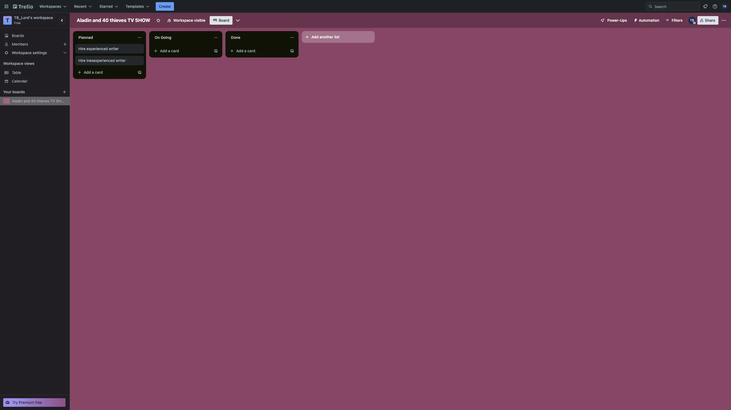 Task type: locate. For each thing, give the bounding box(es) containing it.
aladin and 40 thieves tv show inside 'board name' "text box"
[[77, 17, 150, 23]]

0 horizontal spatial show
[[56, 99, 68, 103]]

1 horizontal spatial card
[[171, 49, 179, 53]]

starred button
[[96, 2, 121, 11]]

1 horizontal spatial 40
[[102, 17, 109, 23]]

add down "inexexperienced"
[[84, 70, 91, 75]]

40 inside 'board name' "text box"
[[102, 17, 109, 23]]

add a card
[[160, 49, 179, 53], [236, 49, 255, 53], [84, 70, 103, 75]]

board link
[[210, 16, 233, 25]]

2 horizontal spatial a
[[244, 49, 246, 53]]

star or unstar board image
[[156, 18, 160, 23]]

workspace visible
[[173, 18, 205, 23]]

1 horizontal spatial aladin
[[77, 17, 91, 23]]

workspace visible button
[[164, 16, 209, 25]]

writer down hire experienced writer link
[[116, 58, 126, 63]]

aladin and 40 thieves tv show down your boards with 1 items element
[[12, 99, 68, 103]]

try premium free
[[12, 401, 42, 405]]

0 vertical spatial show
[[135, 17, 150, 23]]

workspaces button
[[36, 2, 70, 11]]

writer
[[109, 46, 119, 51], [116, 58, 126, 63]]

add down done
[[236, 49, 243, 53]]

hire left "inexexperienced"
[[78, 58, 85, 63]]

0 horizontal spatial a
[[92, 70, 94, 75]]

thieves
[[110, 17, 126, 23], [37, 99, 49, 103]]

0 vertical spatial aladin
[[77, 17, 91, 23]]

your boards
[[3, 90, 25, 94]]

add a card down done
[[236, 49, 255, 53]]

card down "inexexperienced"
[[95, 70, 103, 75]]

0 horizontal spatial aladin and 40 thieves tv show
[[12, 99, 68, 103]]

templates button
[[122, 2, 153, 11]]

table link
[[12, 70, 67, 75]]

0 horizontal spatial thieves
[[37, 99, 49, 103]]

40 down your boards with 1 items element
[[31, 99, 36, 103]]

visible
[[194, 18, 205, 23]]

0 vertical spatial 40
[[102, 17, 109, 23]]

0 horizontal spatial aladin
[[12, 99, 23, 103]]

2 horizontal spatial add a card
[[236, 49, 255, 53]]

add left another on the top of the page
[[311, 35, 319, 39]]

and
[[93, 17, 101, 23], [24, 99, 30, 103]]

workspace for workspace settings
[[12, 50, 32, 55]]

hire inside hire experienced writer link
[[78, 46, 85, 51]]

back to home image
[[13, 2, 33, 11]]

0 horizontal spatial create from template… image
[[214, 49, 218, 53]]

0 vertical spatial and
[[93, 17, 101, 23]]

recent button
[[71, 2, 95, 11]]

a for on going
[[168, 49, 170, 53]]

aladin and 40 thieves tv show link
[[12, 99, 68, 104]]

calendar
[[12, 79, 27, 83]]

card for on going
[[171, 49, 179, 53]]

automation button
[[631, 16, 663, 25]]

1 horizontal spatial thieves
[[110, 17, 126, 23]]

0 vertical spatial aladin and 40 thieves tv show
[[77, 17, 150, 23]]

tyler black (tylerblack44) image
[[721, 3, 728, 10]]

templates
[[126, 4, 144, 9]]

create from template… image for done
[[290, 49, 294, 53]]

0 horizontal spatial add a card
[[84, 70, 103, 75]]

1 horizontal spatial add a card
[[160, 49, 179, 53]]

add a card down "inexexperienced"
[[84, 70, 103, 75]]

and down starred on the left
[[93, 17, 101, 23]]

board
[[219, 18, 229, 23]]

aladin down recent popup button on the left of the page
[[77, 17, 91, 23]]

1 horizontal spatial and
[[93, 17, 101, 23]]

going
[[161, 35, 171, 40]]

members link
[[0, 40, 70, 49]]

add a card button for done
[[228, 47, 288, 55]]

card
[[171, 49, 179, 53], [247, 49, 255, 53], [95, 70, 103, 75]]

aladin and 40 thieves tv show
[[77, 17, 150, 23], [12, 99, 68, 103]]

t link
[[3, 16, 12, 25]]

On Going text field
[[151, 33, 210, 42]]

tb_lord's workspace link
[[14, 15, 53, 20]]

a
[[168, 49, 170, 53], [244, 49, 246, 53], [92, 70, 94, 75]]

workspace down members
[[12, 50, 32, 55]]

and inside 'board name' "text box"
[[93, 17, 101, 23]]

writer up hire inexexperienced writer link
[[109, 46, 119, 51]]

0 vertical spatial writer
[[109, 46, 119, 51]]

0 horizontal spatial and
[[24, 99, 30, 103]]

add a card button down hire inexexperienced writer
[[75, 68, 135, 77]]

and down your boards with 1 items element
[[24, 99, 30, 103]]

your
[[3, 90, 11, 94]]

Done text field
[[228, 33, 287, 42]]

show
[[135, 17, 150, 23], [56, 99, 68, 103]]

hire
[[78, 46, 85, 51], [78, 58, 85, 63]]

aladin
[[77, 17, 91, 23], [12, 99, 23, 103]]

0 vertical spatial hire
[[78, 46, 85, 51]]

create button
[[156, 2, 174, 11]]

add inside button
[[311, 35, 319, 39]]

create from template… image
[[137, 70, 142, 75]]

a down going
[[168, 49, 170, 53]]

tv
[[128, 17, 134, 23], [50, 99, 55, 103]]

sm image
[[631, 16, 639, 24]]

40
[[102, 17, 109, 23], [31, 99, 36, 103]]

premium
[[19, 401, 34, 405]]

boards
[[12, 90, 25, 94]]

0 vertical spatial workspace
[[173, 18, 193, 23]]

add down on going
[[160, 49, 167, 53]]

40 down starred on the left
[[102, 17, 109, 23]]

1 vertical spatial 40
[[31, 99, 36, 103]]

add a card down going
[[160, 49, 179, 53]]

1 vertical spatial aladin and 40 thieves tv show
[[12, 99, 68, 103]]

1 vertical spatial thieves
[[37, 99, 49, 103]]

add a card for on going
[[160, 49, 179, 53]]

workspace
[[173, 18, 193, 23], [12, 50, 32, 55], [3, 61, 23, 66]]

1 horizontal spatial show
[[135, 17, 150, 23]]

writer for hire inexexperienced writer
[[116, 58, 126, 63]]

hire inexexperienced writer
[[78, 58, 126, 63]]

1 vertical spatial writer
[[116, 58, 126, 63]]

thieves down starred 'dropdown button'
[[110, 17, 126, 23]]

add a card button down "done" text field on the top left
[[228, 47, 288, 55]]

add a card for planned
[[84, 70, 103, 75]]

show down the 'templates' popup button
[[135, 17, 150, 23]]

thieves down your boards with 1 items element
[[37, 99, 49, 103]]

customize views image
[[235, 18, 241, 23]]

add a card button down the on going text box
[[151, 47, 212, 55]]

workspace views
[[3, 61, 34, 66]]

1 vertical spatial tv
[[50, 99, 55, 103]]

1 vertical spatial hire
[[78, 58, 85, 63]]

workspace left 'visible'
[[173, 18, 193, 23]]

card down "done" text field on the top left
[[247, 49, 255, 53]]

tv down the 'calendar' link on the top left of page
[[50, 99, 55, 103]]

2 create from template… image from the left
[[290, 49, 294, 53]]

0 horizontal spatial add a card button
[[75, 68, 135, 77]]

1 hire from the top
[[78, 46, 85, 51]]

aladin down boards
[[12, 99, 23, 103]]

workspace
[[33, 15, 53, 20]]

1 horizontal spatial a
[[168, 49, 170, 53]]

create
[[159, 4, 171, 9]]

0 horizontal spatial card
[[95, 70, 103, 75]]

card for done
[[247, 49, 255, 53]]

2 vertical spatial workspace
[[3, 61, 23, 66]]

Planned text field
[[75, 33, 134, 42]]

1 vertical spatial aladin
[[12, 99, 23, 103]]

0 horizontal spatial 40
[[31, 99, 36, 103]]

1 vertical spatial show
[[56, 99, 68, 103]]

tv down templates
[[128, 17, 134, 23]]

hire inside hire inexexperienced writer link
[[78, 58, 85, 63]]

2 horizontal spatial card
[[247, 49, 255, 53]]

a for done
[[244, 49, 246, 53]]

create from template… image
[[214, 49, 218, 53], [290, 49, 294, 53]]

1 vertical spatial workspace
[[12, 50, 32, 55]]

members
[[12, 42, 28, 46]]

workspace up table
[[3, 61, 23, 66]]

workspaces
[[39, 4, 61, 9]]

a down "inexexperienced"
[[92, 70, 94, 75]]

2 hire from the top
[[78, 58, 85, 63]]

Board name text field
[[74, 16, 153, 25]]

workspace inside button
[[173, 18, 193, 23]]

add a card button
[[151, 47, 212, 55], [228, 47, 288, 55], [75, 68, 135, 77]]

done
[[231, 35, 240, 40]]

1 horizontal spatial aladin and 40 thieves tv show
[[77, 17, 150, 23]]

hire for hire experienced writer
[[78, 46, 85, 51]]

a for planned
[[92, 70, 94, 75]]

show inside 'board name' "text box"
[[135, 17, 150, 23]]

0 notifications image
[[702, 3, 709, 10]]

1 horizontal spatial tv
[[128, 17, 134, 23]]

calendar link
[[12, 79, 67, 84]]

on going
[[155, 35, 171, 40]]

workspace settings button
[[0, 49, 70, 57]]

show down add board "icon"
[[56, 99, 68, 103]]

a down "done" text field on the top left
[[244, 49, 246, 53]]

power-ups
[[607, 18, 627, 23]]

0 vertical spatial tv
[[128, 17, 134, 23]]

1 create from template… image from the left
[[214, 49, 218, 53]]

2 horizontal spatial add a card button
[[228, 47, 288, 55]]

filters
[[672, 18, 683, 23]]

open information menu image
[[712, 4, 718, 9]]

1 horizontal spatial add a card button
[[151, 47, 212, 55]]

workspace inside dropdown button
[[12, 50, 32, 55]]

tb_lord's
[[14, 15, 32, 20]]

card down the on going text box
[[171, 49, 179, 53]]

aladin and 40 thieves tv show down starred 'dropdown button'
[[77, 17, 150, 23]]

0 vertical spatial thieves
[[110, 17, 126, 23]]

add
[[311, 35, 319, 39], [160, 49, 167, 53], [236, 49, 243, 53], [84, 70, 91, 75]]

aladin inside 'board name' "text box"
[[77, 17, 91, 23]]

hire experienced writer link
[[78, 46, 141, 52]]

hire down planned
[[78, 46, 85, 51]]

1 horizontal spatial create from template… image
[[290, 49, 294, 53]]

power-
[[607, 18, 620, 23]]



Task type: describe. For each thing, give the bounding box(es) containing it.
try
[[12, 401, 18, 405]]

tv inside 'board name' "text box"
[[128, 17, 134, 23]]

create from template… image for on going
[[214, 49, 218, 53]]

recent
[[74, 4, 87, 9]]

hire inexexperienced writer link
[[78, 58, 141, 63]]

planned
[[78, 35, 93, 40]]

table
[[12, 70, 21, 75]]

1 vertical spatial and
[[24, 99, 30, 103]]

filters button
[[664, 16, 684, 25]]

card for planned
[[95, 70, 103, 75]]

share
[[705, 18, 715, 23]]

t
[[6, 17, 9, 23]]

add for done
[[236, 49, 243, 53]]

inexexperienced
[[86, 58, 115, 63]]

views
[[24, 61, 34, 66]]

ups
[[620, 18, 627, 23]]

another
[[320, 35, 333, 39]]

add board image
[[62, 90, 67, 94]]

add for on going
[[160, 49, 167, 53]]

starred
[[99, 4, 113, 9]]

free
[[35, 401, 42, 405]]

hire for hire inexexperienced writer
[[78, 58, 85, 63]]

thieves inside 'board name' "text box"
[[110, 17, 126, 23]]

list
[[334, 35, 340, 39]]

tb_lord (tylerblack44) image
[[688, 17, 696, 24]]

search image
[[648, 4, 653, 9]]

add a card for done
[[236, 49, 255, 53]]

boards
[[12, 33, 24, 38]]

workspace for workspace visible
[[173, 18, 193, 23]]

this member is an admin of this board. image
[[693, 22, 696, 24]]

add for planned
[[84, 70, 91, 75]]

power-ups button
[[597, 16, 630, 25]]

workspace settings
[[12, 50, 47, 55]]

share button
[[697, 16, 718, 25]]

hire experienced writer
[[78, 46, 119, 51]]

thieves inside aladin and 40 thieves tv show link
[[37, 99, 49, 103]]

experienced
[[86, 46, 108, 51]]

settings
[[33, 50, 47, 55]]

writer for hire experienced writer
[[109, 46, 119, 51]]

add another list button
[[302, 31, 375, 43]]

0 horizontal spatial tv
[[50, 99, 55, 103]]

free
[[14, 21, 21, 25]]

primary element
[[0, 0, 731, 13]]

Search field
[[653, 2, 700, 10]]

automation
[[639, 18, 659, 23]]

show menu image
[[721, 18, 726, 23]]

try premium free button
[[3, 399, 66, 408]]

workspace navigation collapse icon image
[[59, 17, 66, 24]]

boards link
[[0, 31, 70, 40]]

your boards with 1 items element
[[3, 89, 54, 95]]

on
[[155, 35, 160, 40]]

tb_lord's workspace free
[[14, 15, 53, 25]]

add a card button for planned
[[75, 68, 135, 77]]

workspace for workspace views
[[3, 61, 23, 66]]

add another list
[[311, 35, 340, 39]]

add a card button for on going
[[151, 47, 212, 55]]



Task type: vqa. For each thing, say whether or not it's contained in the screenshot.
topmost TV
yes



